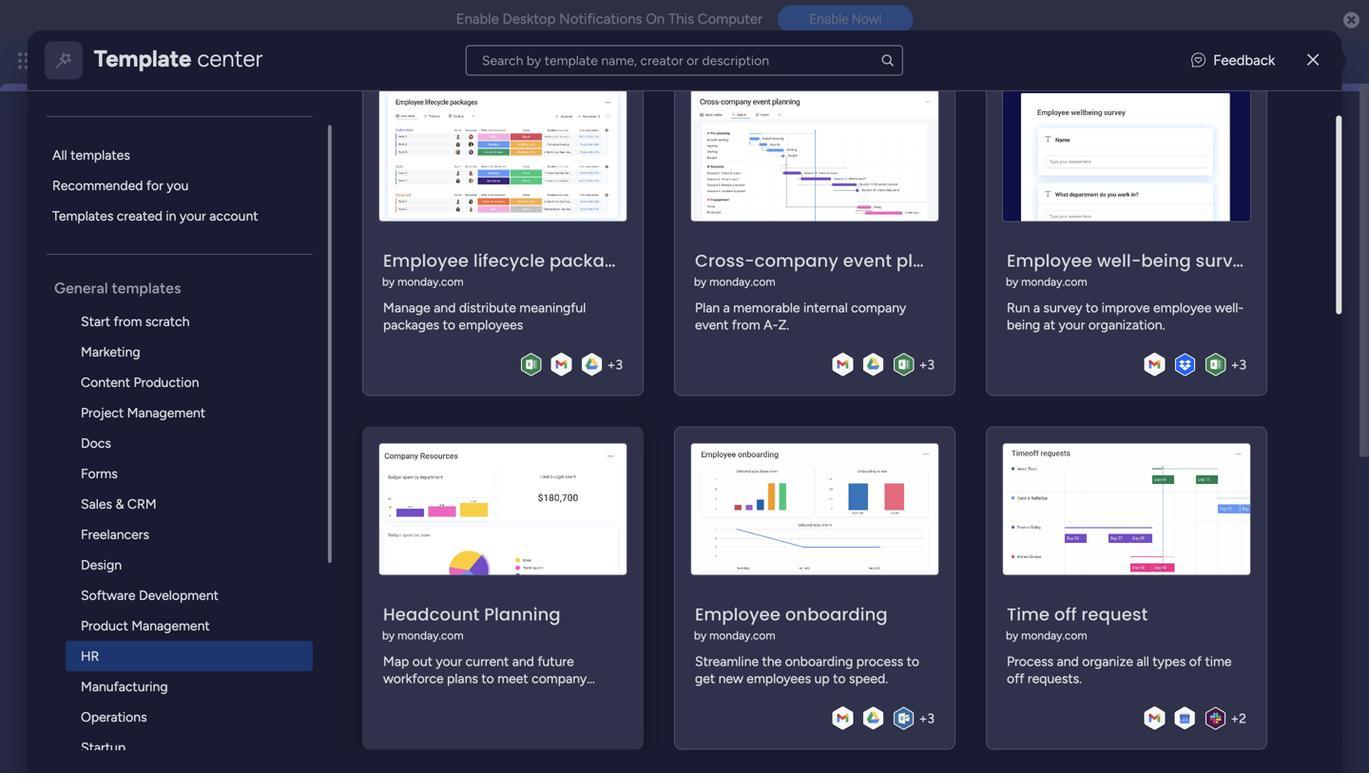 Task type: locate. For each thing, give the bounding box(es) containing it.
the inside streamline the onboarding process to get new employees up to speed.
[[762, 653, 782, 670]]

1 horizontal spatial goals.
[[486, 348, 520, 364]]

by up plan
[[694, 275, 707, 289]]

work inside getting started with work management dropdown button
[[436, 497, 474, 518]]

and up meet
[[512, 653, 534, 670]]

+ 2
[[1231, 710, 1247, 727]]

enable left now!
[[809, 11, 849, 27]]

employee for employee well-being survey
[[1007, 249, 1093, 273]]

to inside "map out your current and future workforce plans to meet company goals."
[[481, 671, 494, 687]]

by up run
[[1006, 275, 1018, 289]]

and up requests.
[[1057, 653, 1079, 670]]

1 horizontal spatial enable
[[809, 11, 849, 27]]

your inside run a survey to improve employee well- being at your organization.
[[1059, 317, 1085, 333]]

a right run
[[1033, 300, 1040, 316]]

company inside plan a memorable internal company event from a-z.
[[851, 300, 906, 316]]

1 horizontal spatial employee
[[695, 603, 781, 627]]

monday.com inside employee onboarding by monday.com
[[709, 629, 775, 642]]

+ for employee onboarding
[[919, 710, 927, 727]]

being up employee at the right of the page
[[1141, 249, 1191, 273]]

manage inside manage and distribute meaningful packages to employees
[[383, 300, 430, 316]]

you inside the 'manage and run all aspects of your work in one unified place. from everyday tasks, to advanced projects, and processes, monday work management allows you to connect the dots, work smarter, and achieve shared goals.'
[[642, 328, 664, 344]]

1 horizontal spatial monday
[[437, 328, 485, 344]]

1 horizontal spatial the
[[762, 653, 782, 670]]

0 horizontal spatial company
[[532, 671, 587, 687]]

headcount
[[383, 603, 480, 627]]

monday.com up "at"
[[1021, 275, 1087, 289]]

all inside process and organize all types of time off requests.
[[1137, 653, 1149, 670]]

0 vertical spatial employees
[[459, 317, 523, 333]]

general templates heading
[[54, 278, 328, 299]]

1 horizontal spatial you
[[642, 328, 664, 344]]

of
[[393, 308, 405, 324], [1189, 653, 1202, 670]]

0 horizontal spatial well-
[[1097, 249, 1141, 273]]

to inside run a survey to improve employee well- being at your organization.
[[1086, 300, 1098, 316]]

packages inside manage and distribute meaningful packages to employees
[[383, 317, 439, 333]]

0 horizontal spatial survey
[[1043, 300, 1082, 316]]

you down the everyday
[[642, 328, 664, 344]]

0 vertical spatial off
[[1054, 603, 1077, 627]]

manage and run all aspects of your work in one unified place. from everyday tasks, to advanced projects, and processes, monday work management allows you to connect the dots, work smarter, and achieve shared goals.
[[228, 308, 733, 364]]

1 horizontal spatial of
[[1189, 653, 1202, 670]]

0 vertical spatial all
[[327, 308, 339, 324]]

being inside run a survey to improve employee well- being at your organization.
[[1007, 317, 1040, 333]]

monday.com inside employee well-being survey by monday.com
[[1021, 275, 1087, 289]]

monday.com inside 'time off request by monday.com'
[[1021, 629, 1087, 642]]

you inside 'explore' element
[[167, 177, 188, 194]]

account
[[209, 208, 258, 224]]

employee up distribute
[[383, 249, 469, 273]]

by inside cross-company event planning by monday.com
[[694, 275, 707, 289]]

employee
[[383, 249, 469, 273], [1007, 249, 1093, 273], [695, 603, 781, 627]]

survey up employee at the right of the page
[[1196, 249, 1253, 273]]

0 horizontal spatial in
[[166, 208, 176, 224]]

1 horizontal spatial employees
[[747, 671, 811, 687]]

request
[[1081, 603, 1148, 627]]

you right the for
[[167, 177, 188, 194]]

advanced
[[228, 328, 286, 344]]

2
[[1239, 710, 1247, 727]]

1 horizontal spatial from
[[732, 317, 760, 333]]

+ 3 for employee well-being survey
[[1231, 357, 1247, 373]]

the down employee onboarding by monday.com
[[762, 653, 782, 670]]

1 vertical spatial survey
[[1043, 300, 1082, 316]]

manage for manage and run all aspects of your work in one unified place. from everyday tasks, to advanced projects, and processes, monday work management allows you to connect the dots, work smarter, and achieve shared goals.
[[228, 308, 276, 324]]

event inside cross-company event planning by monday.com
[[843, 249, 892, 273]]

employees down distribute
[[459, 317, 523, 333]]

1 vertical spatial packages
[[383, 317, 439, 333]]

3 for cross-company event planning
[[927, 357, 935, 373]]

and inside manage and distribute meaningful packages to employees
[[434, 300, 456, 316]]

manage inside the 'manage and run all aspects of your work in one unified place. from everyday tasks, to advanced projects, and processes, monday work management allows you to connect the dots, work smarter, and achieve shared goals.'
[[228, 308, 276, 324]]

2 enable from the left
[[809, 11, 849, 27]]

dots,
[[251, 348, 281, 364]]

0 horizontal spatial you
[[167, 177, 188, 194]]

invite
[[1101, 149, 1139, 167]]

internal
[[803, 300, 848, 316]]

planning
[[896, 249, 974, 273]]

1 vertical spatial you
[[642, 328, 664, 344]]

by up map
[[382, 629, 395, 642]]

process
[[1007, 653, 1054, 670]]

connect
[[684, 328, 733, 344]]

of left the time
[[1189, 653, 1202, 670]]

getting started with work management
[[277, 497, 579, 518]]

of inside the 'manage and run all aspects of your work in one unified place. from everyday tasks, to advanced projects, and processes, monday work management allows you to connect the dots, work smarter, and achieve shared goals.'
[[393, 308, 405, 324]]

run
[[1007, 300, 1030, 316]]

templates up start from scratch
[[112, 279, 181, 297]]

employee inside employee lifecycle packages by monday.com
[[383, 249, 469, 273]]

a right plan
[[723, 300, 730, 316]]

you
[[167, 177, 188, 194], [642, 328, 664, 344]]

0 vertical spatial of
[[393, 308, 405, 324]]

onboarding
[[785, 603, 888, 627], [785, 653, 853, 670]]

0 vertical spatial event
[[843, 249, 892, 273]]

0 horizontal spatial the
[[228, 348, 248, 364]]

0 horizontal spatial all
[[327, 308, 339, 324]]

manage up advanced
[[228, 308, 276, 324]]

packages up achieve
[[383, 317, 439, 333]]

1 horizontal spatial manage
[[383, 300, 430, 316]]

0 vertical spatial well-
[[1097, 249, 1141, 273]]

company up internal
[[755, 249, 838, 273]]

work
[[154, 50, 188, 71], [267, 152, 335, 188], [281, 257, 319, 277], [438, 308, 467, 324], [488, 328, 517, 344], [284, 348, 313, 364], [291, 392, 320, 408], [436, 497, 474, 518]]

organize
[[1082, 653, 1133, 670]]

templates up the "recommended"
[[70, 147, 130, 163]]

employee
[[1153, 300, 1212, 316]]

v2 user feedback image
[[1192, 50, 1206, 71]]

employees left up
[[747, 671, 811, 687]]

sales & crm
[[81, 496, 156, 512]]

0 vertical spatial monday
[[85, 50, 150, 71]]

0 vertical spatial onboarding
[[785, 603, 888, 627]]

templates inside 'explore' element
[[70, 147, 130, 163]]

the down advanced
[[228, 348, 248, 364]]

to left the improve at the right
[[1086, 300, 1098, 316]]

explore work management templates
[[243, 392, 465, 408]]

this
[[668, 10, 694, 28]]

0 vertical spatial in
[[166, 208, 176, 224]]

management for product management
[[131, 618, 210, 634]]

0 vertical spatial the
[[228, 348, 248, 364]]

0 horizontal spatial manage
[[228, 308, 276, 324]]

0 horizontal spatial employee
[[383, 249, 469, 273]]

now!
[[852, 11, 882, 27]]

work inside explore work management templates button
[[291, 392, 320, 408]]

goals. down workforce
[[383, 688, 417, 704]]

management
[[127, 405, 205, 421], [131, 618, 210, 634]]

a inside run a survey to improve employee well- being at your organization.
[[1033, 300, 1040, 316]]

monday up shared
[[437, 328, 485, 344]]

to up shared
[[443, 317, 455, 333]]

employee inside employee well-being survey by monday.com
[[1007, 249, 1093, 273]]

your right "at"
[[1059, 317, 1085, 333]]

streamline
[[695, 653, 759, 670]]

+ for employee lifecycle packages
[[607, 357, 615, 373]]

templates for general templates
[[112, 279, 181, 297]]

employee lifecycle packages by monday.com
[[382, 249, 636, 289]]

and left distribute
[[434, 300, 456, 316]]

employee up streamline
[[695, 603, 781, 627]]

recommended for you
[[52, 177, 188, 194]]

0 vertical spatial templates
[[70, 147, 130, 163]]

your up processes,
[[408, 308, 435, 324]]

desktop
[[503, 10, 556, 28]]

recommended
[[52, 177, 143, 194]]

+ 3 for employee onboarding
[[919, 710, 935, 727]]

software development
[[81, 587, 218, 603]]

your up plans
[[436, 653, 462, 670]]

1 horizontal spatial off
[[1054, 603, 1077, 627]]

and down aspects
[[345, 328, 367, 344]]

your left account
[[179, 208, 206, 224]]

company inside cross-company event planning by monday.com
[[755, 249, 838, 273]]

from
[[113, 313, 142, 330], [732, 317, 760, 333]]

1 enable from the left
[[456, 10, 499, 28]]

+ 3 for employee lifecycle packages
[[607, 357, 623, 373]]

event
[[843, 249, 892, 273], [695, 317, 729, 333]]

1 horizontal spatial well-
[[1215, 300, 1244, 316]]

0 horizontal spatial packages
[[383, 317, 439, 333]]

+ 3 for cross-company event planning
[[919, 357, 935, 373]]

memorable
[[733, 300, 800, 316]]

1 vertical spatial the
[[762, 653, 782, 670]]

Search by template name, creator or description search field
[[466, 45, 903, 76]]

by up streamline
[[694, 629, 707, 642]]

enable
[[456, 10, 499, 28], [809, 11, 849, 27]]

onboarding up streamline the onboarding process to get new employees up to speed.
[[785, 603, 888, 627]]

all
[[327, 308, 339, 324], [1137, 653, 1149, 670]]

from inside plan a memorable internal company event from a-z.
[[732, 317, 760, 333]]

1 vertical spatial templates
[[112, 279, 181, 297]]

and inside process and organize all types of time off requests.
[[1057, 653, 1079, 670]]

monday
[[85, 50, 150, 71], [437, 328, 485, 344]]

work management templates element
[[46, 306, 328, 773]]

monday.com down headcount
[[397, 629, 463, 642]]

close image
[[1308, 53, 1319, 67]]

event down plan
[[695, 317, 729, 333]]

all right run
[[327, 308, 339, 324]]

employee for employee lifecycle packages
[[383, 249, 469, 273]]

management
[[192, 50, 295, 71], [342, 152, 523, 188], [323, 257, 424, 277], [521, 328, 599, 344], [323, 392, 402, 408], [478, 497, 579, 518]]

0 horizontal spatial employees
[[459, 317, 523, 333]]

0 vertical spatial packages
[[549, 249, 636, 273]]

welcome
[[267, 138, 331, 156]]

0 horizontal spatial from
[[113, 313, 142, 330]]

1 vertical spatial of
[[1189, 653, 1202, 670]]

management inside the 'manage and run all aspects of your work in one unified place. from everyday tasks, to advanced projects, and processes, monday work management allows you to connect the dots, work smarter, and achieve shared goals.'
[[521, 328, 599, 344]]

monday.com down the cross-
[[709, 275, 775, 289]]

to right plan
[[721, 308, 733, 324]]

2 vertical spatial company
[[532, 671, 587, 687]]

survey up "at"
[[1043, 300, 1082, 316]]

goals. right shared
[[486, 348, 520, 364]]

by inside 'headcount planning by monday.com'
[[382, 629, 395, 642]]

+ for cross-company event planning
[[919, 357, 927, 373]]

future
[[537, 653, 574, 670]]

3
[[615, 357, 623, 373], [927, 357, 935, 373], [1239, 357, 1247, 373], [927, 710, 935, 727]]

templates created in your account
[[52, 208, 258, 224]]

3 for employee well-being survey
[[1239, 357, 1247, 373]]

0 horizontal spatial goals.
[[383, 688, 417, 704]]

0 horizontal spatial enable
[[456, 10, 499, 28]]

monday right select product 'image'
[[85, 50, 150, 71]]

employee up run
[[1007, 249, 1093, 273]]

off inside process and organize all types of time off requests.
[[1007, 671, 1024, 687]]

packages up "from"
[[549, 249, 636, 273]]

0 vertical spatial company
[[755, 249, 838, 273]]

event inside plan a memorable internal company event from a-z.
[[695, 317, 729, 333]]

1 horizontal spatial event
[[843, 249, 892, 273]]

0 horizontal spatial off
[[1007, 671, 1024, 687]]

monday.com inside 'headcount planning by monday.com'
[[397, 629, 463, 642]]

the
[[228, 348, 248, 364], [762, 653, 782, 670]]

all left types
[[1137, 653, 1149, 670]]

well- up the improve at the right
[[1097, 249, 1141, 273]]

0 vertical spatial survey
[[1196, 249, 1253, 273]]

by
[[382, 275, 395, 289], [694, 275, 707, 289], [1006, 275, 1018, 289], [382, 629, 395, 642], [694, 629, 707, 642], [1006, 629, 1018, 642]]

1 horizontal spatial in
[[470, 308, 481, 324]]

work management product
[[281, 257, 489, 277]]

from left a-
[[732, 317, 760, 333]]

off down process
[[1007, 671, 1024, 687]]

of inside process and organize all types of time off requests.
[[1189, 653, 1202, 670]]

onboarding up up
[[785, 653, 853, 670]]

being down run
[[1007, 317, 1040, 333]]

well- inside employee well-being survey by monday.com
[[1097, 249, 1141, 273]]

1 vertical spatial monday
[[437, 328, 485, 344]]

1 vertical spatial goals.
[[383, 688, 417, 704]]

1 vertical spatial well-
[[1215, 300, 1244, 316]]

and left run
[[279, 308, 301, 324]]

in left one
[[470, 308, 481, 324]]

by inside 'time off request by monday.com'
[[1006, 629, 1018, 642]]

of for types
[[1189, 653, 1202, 670]]

welcome to work management
[[267, 138, 523, 188]]

1 vertical spatial being
[[1007, 317, 1040, 333]]

templates down achieve
[[405, 392, 465, 408]]

1 vertical spatial all
[[1137, 653, 1149, 670]]

1 horizontal spatial being
[[1141, 249, 1191, 273]]

templates inside heading
[[112, 279, 181, 297]]

0 horizontal spatial of
[[393, 308, 405, 324]]

monday.com up streamline
[[709, 629, 775, 642]]

product
[[81, 618, 128, 634]]

manage
[[383, 300, 430, 316], [228, 308, 276, 324]]

of up processes,
[[393, 308, 405, 324]]

2 vertical spatial templates
[[405, 392, 465, 408]]

None search field
[[466, 45, 903, 76]]

1 vertical spatial onboarding
[[785, 653, 853, 670]]

management inside welcome to work management
[[342, 152, 523, 188]]

0 vertical spatial management
[[127, 405, 205, 421]]

packages
[[549, 249, 636, 273], [383, 317, 439, 333]]

all inside the 'manage and run all aspects of your work in one unified place. from everyday tasks, to advanced projects, and processes, monday work management allows you to connect the dots, work smarter, and achieve shared goals.'
[[327, 308, 339, 324]]

2 horizontal spatial employee
[[1007, 249, 1093, 273]]

requests.
[[1028, 671, 1082, 687]]

+
[[607, 357, 615, 373], [919, 357, 927, 373], [1231, 357, 1239, 373], [919, 710, 927, 727], [1231, 710, 1239, 727]]

off inside 'time off request by monday.com'
[[1054, 603, 1077, 627]]

off right time
[[1054, 603, 1077, 627]]

1 vertical spatial off
[[1007, 671, 1024, 687]]

cross-
[[695, 249, 755, 273]]

1 vertical spatial management
[[131, 618, 210, 634]]

your inside "map out your current and future workforce plans to meet company goals."
[[436, 653, 462, 670]]

speed.
[[849, 671, 888, 687]]

0 vertical spatial you
[[167, 177, 188, 194]]

0 horizontal spatial being
[[1007, 317, 1040, 333]]

1 vertical spatial event
[[695, 317, 729, 333]]

well- right employee at the right of the page
[[1215, 300, 1244, 316]]

0 vertical spatial being
[[1141, 249, 1191, 273]]

1 vertical spatial employees
[[747, 671, 811, 687]]

john smith image
[[1316, 46, 1347, 76]]

1 horizontal spatial survey
[[1196, 249, 1253, 273]]

0 vertical spatial goals.
[[486, 348, 520, 364]]

3 for employee lifecycle packages
[[615, 357, 623, 373]]

workforce
[[383, 671, 444, 687]]

company down future
[[532, 671, 587, 687]]

enable inside enable now! button
[[809, 11, 849, 27]]

distribute
[[459, 300, 516, 316]]

project
[[81, 405, 124, 421]]

1 horizontal spatial all
[[1137, 653, 1149, 670]]

work inside welcome to work management
[[267, 152, 335, 188]]

monday.com inside cross-company event planning by monday.com
[[709, 275, 775, 289]]

1 horizontal spatial company
[[755, 249, 838, 273]]

to right welcome
[[335, 138, 349, 156]]

z.
[[778, 317, 789, 333]]

with
[[399, 497, 432, 518]]

monday.com down time
[[1021, 629, 1087, 642]]

survey inside run a survey to improve employee well- being at your organization.
[[1043, 300, 1082, 316]]

to down current
[[481, 671, 494, 687]]

1 vertical spatial in
[[470, 308, 481, 324]]

company right internal
[[851, 300, 906, 316]]

1 onboarding from the top
[[785, 603, 888, 627]]

2 horizontal spatial company
[[851, 300, 906, 316]]

achieve
[[394, 348, 439, 364]]

1 a from the left
[[723, 300, 730, 316]]

1 vertical spatial company
[[851, 300, 906, 316]]

goals.
[[486, 348, 520, 364], [383, 688, 417, 704]]

2 onboarding from the top
[[785, 653, 853, 670]]

1 horizontal spatial a
[[1033, 300, 1040, 316]]

to inside manage and distribute meaningful packages to employees
[[443, 317, 455, 333]]

a for cross-
[[723, 300, 730, 316]]

1 horizontal spatial packages
[[549, 249, 636, 273]]

management down 'production'
[[127, 405, 205, 421]]

from right start
[[113, 313, 142, 330]]

2 a from the left
[[1033, 300, 1040, 316]]

monday.com up processes,
[[397, 275, 463, 289]]

0 horizontal spatial event
[[695, 317, 729, 333]]

0 horizontal spatial a
[[723, 300, 730, 316]]

employee inside employee onboarding by monday.com
[[695, 603, 781, 627]]

by down time
[[1006, 629, 1018, 642]]

product
[[428, 257, 489, 277]]

in right created
[[166, 208, 176, 224]]

your inside the 'manage and run all aspects of your work in one unified place. from everyday tasks, to advanced projects, and processes, monday work management allows you to connect the dots, work smarter, and achieve shared goals.'
[[408, 308, 435, 324]]

feedback link
[[1192, 50, 1275, 71]]

event up internal
[[843, 249, 892, 273]]

a inside plan a memorable internal company event from a-z.
[[723, 300, 730, 316]]

manage up processes,
[[383, 300, 430, 316]]

by up aspects
[[382, 275, 395, 289]]

enable left the desktop
[[456, 10, 499, 28]]

employee for employee onboarding
[[695, 603, 781, 627]]

management down development
[[131, 618, 210, 634]]



Task type: vqa. For each thing, say whether or not it's contained in the screenshot.
the a
yes



Task type: describe. For each thing, give the bounding box(es) containing it.
new
[[718, 671, 743, 687]]

current
[[465, 653, 509, 670]]

docs
[[81, 435, 111, 451]]

and inside "map out your current and future workforce plans to meet company goals."
[[512, 653, 534, 670]]

goals. inside the 'manage and run all aspects of your work in one unified place. from everyday tasks, to advanced projects, and processes, monday work management allows you to connect the dots, work smarter, and achieve shared goals.'
[[486, 348, 520, 364]]

all for aspects
[[327, 308, 339, 324]]

templates inside button
[[405, 392, 465, 408]]

development
[[139, 587, 218, 603]]

content production
[[81, 374, 199, 390]]

place.
[[554, 308, 589, 324]]

invite button
[[1058, 139, 1155, 177]]

all for types
[[1137, 653, 1149, 670]]

to inside welcome to work management
[[335, 138, 349, 156]]

projects,
[[289, 328, 342, 344]]

onboarding inside employee onboarding by monday.com
[[785, 603, 888, 627]]

manage and distribute meaningful packages to employees
[[383, 300, 586, 333]]

&
[[115, 496, 124, 512]]

to right up
[[833, 671, 846, 687]]

map
[[383, 653, 409, 670]]

by inside employee onboarding by monday.com
[[694, 629, 707, 642]]

templates for all templates
[[70, 147, 130, 163]]

lifecycle
[[473, 249, 545, 273]]

enable desktop notifications on this computer
[[456, 10, 763, 28]]

run a survey to improve employee well- being at your organization.
[[1007, 300, 1244, 333]]

from
[[592, 308, 623, 324]]

employee well-being survey by monday.com
[[1006, 249, 1253, 289]]

plan
[[695, 300, 720, 316]]

out
[[412, 653, 432, 670]]

getting started with work management button
[[205, 471, 1154, 546]]

plans
[[447, 671, 478, 687]]

product management
[[81, 618, 210, 634]]

the inside the 'manage and run all aspects of your work in one unified place. from everyday tasks, to advanced projects, and processes, monday work management allows you to connect the dots, work smarter, and achieve shared goals.'
[[228, 348, 248, 364]]

general
[[54, 279, 108, 297]]

dapulse close image
[[1344, 11, 1360, 30]]

all
[[52, 147, 67, 163]]

enable for enable now!
[[809, 11, 849, 27]]

0 horizontal spatial monday
[[85, 50, 150, 71]]

of for aspects
[[393, 308, 405, 324]]

select product image
[[17, 51, 36, 70]]

meet
[[497, 671, 528, 687]]

forms
[[81, 465, 118, 482]]

management inside explore work management templates button
[[323, 392, 402, 408]]

company inside "map out your current and future workforce plans to meet company goals."
[[532, 671, 587, 687]]

time off request by monday.com
[[1006, 603, 1148, 642]]

aspects
[[343, 308, 389, 324]]

freelancers
[[81, 526, 149, 543]]

planning
[[484, 603, 561, 627]]

in inside 'explore' element
[[166, 208, 176, 224]]

3 for employee onboarding
[[927, 710, 935, 727]]

a-
[[764, 317, 778, 333]]

manufacturing
[[81, 678, 168, 695]]

notifications
[[559, 10, 642, 28]]

project management
[[81, 405, 205, 421]]

onboarding inside streamline the onboarding process to get new employees up to speed.
[[785, 653, 853, 670]]

hr
[[81, 648, 99, 664]]

scratch
[[145, 313, 189, 330]]

meaningful
[[519, 300, 586, 316]]

in inside the 'manage and run all aspects of your work in one unified place. from everyday tasks, to advanced projects, and processes, monday work management allows you to connect the dots, work smarter, and achieve shared goals.'
[[470, 308, 481, 324]]

manage for manage and distribute meaningful packages to employees
[[383, 300, 430, 316]]

templates
[[52, 208, 113, 224]]

+ for employee well-being survey
[[1231, 357, 1239, 373]]

search everything image
[[1204, 51, 1223, 70]]

survey inside employee well-being survey by monday.com
[[1196, 249, 1253, 273]]

template
[[94, 45, 191, 72]]

employees inside manage and distribute meaningful packages to employees
[[459, 317, 523, 333]]

management for project management
[[127, 405, 205, 421]]

employee onboarding by monday.com
[[694, 603, 888, 642]]

a for employee
[[1033, 300, 1040, 316]]

help image
[[1246, 51, 1265, 70]]

all templates
[[52, 147, 130, 163]]

plan a memorable internal company event from a-z.
[[695, 300, 906, 333]]

streamline the onboarding process to get new employees up to speed.
[[695, 653, 919, 687]]

being inside employee well-being survey by monday.com
[[1141, 249, 1191, 273]]

+ for time off request
[[1231, 710, 1239, 727]]

well- inside run a survey to improve employee well- being at your organization.
[[1215, 300, 1244, 316]]

software
[[81, 587, 135, 603]]

to down the everyday
[[668, 328, 680, 344]]

monday work management
[[85, 50, 295, 71]]

up
[[814, 671, 830, 687]]

one
[[484, 308, 507, 324]]

enable for enable desktop notifications on this computer
[[456, 10, 499, 28]]

to right process
[[907, 653, 919, 670]]

search image
[[881, 53, 896, 68]]

monday inside the 'manage and run all aspects of your work in one unified place. from everyday tasks, to advanced projects, and processes, monday work management allows you to connect the dots, work smarter, and achieve shared goals.'
[[437, 328, 485, 344]]

production
[[133, 374, 199, 390]]

management inside getting started with work management dropdown button
[[478, 497, 579, 518]]

by inside employee well-being survey by monday.com
[[1006, 275, 1018, 289]]

enable now!
[[809, 11, 882, 27]]

your inside 'explore' element
[[179, 208, 206, 224]]

time
[[1205, 653, 1232, 670]]

monday.com inside employee lifecycle packages by monday.com
[[397, 275, 463, 289]]

headcount planning by monday.com
[[382, 603, 561, 642]]

crm
[[127, 496, 156, 512]]

from inside work management templates element
[[113, 313, 142, 330]]

start
[[81, 313, 110, 330]]

get
[[695, 671, 715, 687]]

run
[[304, 308, 324, 324]]

employees inside streamline the onboarding process to get new employees up to speed.
[[747, 671, 811, 687]]

improve
[[1102, 300, 1150, 316]]

smarter,
[[317, 348, 365, 364]]

startup
[[81, 739, 125, 756]]

feedback
[[1214, 52, 1275, 69]]

organization.
[[1088, 317, 1165, 333]]

general templates list box
[[46, 91, 332, 773]]

for
[[146, 177, 163, 194]]

processes,
[[370, 328, 434, 344]]

packages inside employee lifecycle packages by monday.com
[[549, 249, 636, 273]]

created
[[117, 208, 162, 224]]

general templates
[[54, 279, 181, 297]]

computer
[[698, 10, 763, 28]]

goals. inside "map out your current and future workforce plans to meet company goals."
[[383, 688, 417, 704]]

time
[[1007, 603, 1050, 627]]

template center
[[94, 45, 263, 72]]

map out your current and future workforce plans to meet company goals.
[[383, 653, 587, 704]]

start from scratch
[[81, 313, 189, 330]]

shared
[[443, 348, 483, 364]]

marketing
[[81, 344, 140, 360]]

types
[[1153, 653, 1186, 670]]

process and organize all types of time off requests.
[[1007, 653, 1232, 687]]

and down processes,
[[368, 348, 390, 364]]

center
[[197, 45, 263, 72]]

content
[[81, 374, 130, 390]]

operations
[[81, 709, 147, 725]]

by inside employee lifecycle packages by monday.com
[[382, 275, 395, 289]]

explore element
[[46, 140, 328, 231]]

started
[[340, 497, 395, 518]]



